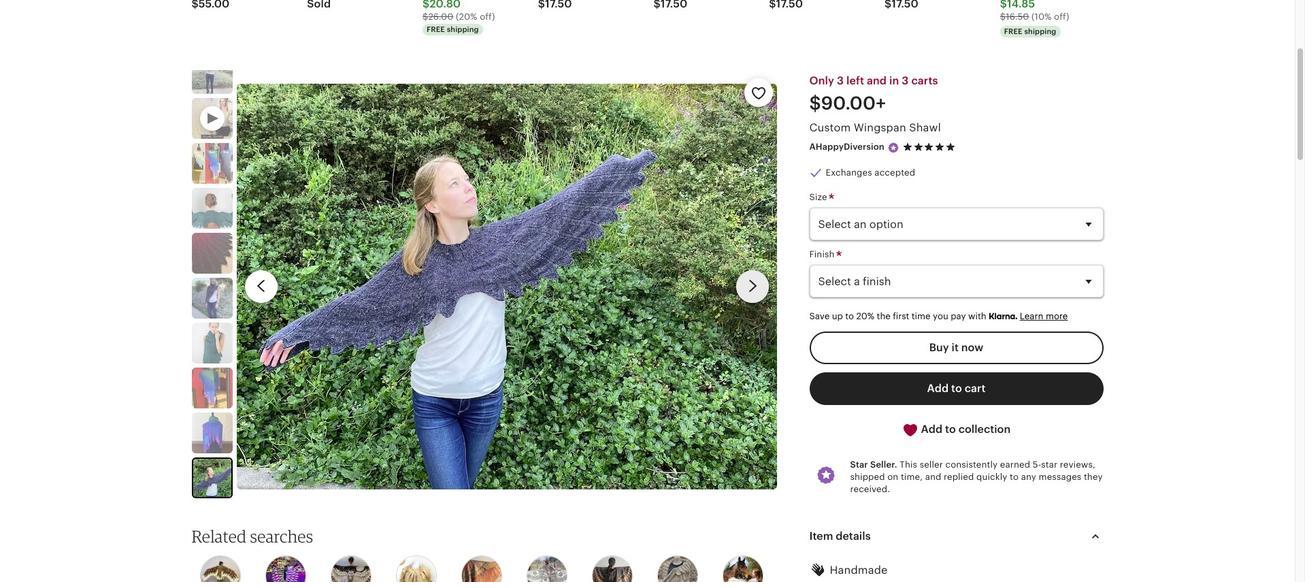 Task type: describe. For each thing, give the bounding box(es) containing it.
custom wingspan shawl image 3 image
[[192, 188, 232, 229]]

custom wingspan shawl image 6 image
[[192, 323, 232, 364]]

details
[[836, 530, 871, 542]]

star
[[1042, 459, 1058, 470]]

item details button
[[798, 520, 1116, 553]]

earned
[[1001, 459, 1031, 470]]

only
[[810, 75, 835, 87]]

carts
[[912, 75, 939, 87]]

any
[[1022, 472, 1037, 482]]

$90.00+
[[810, 93, 886, 114]]

more
[[1046, 311, 1068, 322]]

add to collection button
[[810, 413, 1104, 446]]

off) for $ 26.00 (20% off)
[[480, 12, 495, 22]]

you
[[933, 311, 949, 322]]

star_seller image
[[888, 141, 900, 154]]

1 horizontal spatial custom wingspan shawl image 9 image
[[237, 84, 777, 489]]

buy
[[930, 342, 950, 353]]

5-
[[1033, 459, 1042, 470]]

2 3 from the left
[[902, 75, 909, 87]]

in
[[890, 75, 900, 87]]

custom wingspan shawl image 4 image
[[192, 233, 232, 274]]

with
[[969, 311, 987, 322]]

received.
[[851, 484, 891, 494]]

klarna.
[[989, 311, 1018, 322]]

off) for $ 16.50 (10% off)
[[1055, 12, 1070, 22]]

finish
[[810, 249, 837, 259]]

seller.
[[871, 459, 898, 470]]

add for add to collection
[[922, 423, 943, 435]]

cart
[[965, 383, 986, 394]]

this seller consistently earned 5-star reviews, shipped on time, and replied quickly to any messages they received.
[[851, 459, 1103, 494]]

consistently
[[946, 459, 998, 470]]

$ for 26.00
[[423, 12, 429, 22]]

add to cart
[[928, 383, 986, 394]]

searches
[[250, 526, 313, 547]]

handmade
[[830, 565, 888, 576]]

free shipping for 26.00
[[427, 25, 479, 34]]

related
[[192, 526, 247, 547]]

free for 16.50
[[1005, 27, 1023, 36]]

custom wingspan shawl image 2 image
[[192, 143, 232, 184]]

ahappydiversion link
[[810, 142, 885, 152]]

first
[[893, 311, 910, 322]]

only 3 left and in 3 carts $90.00+
[[810, 75, 939, 114]]

custom wingspan shawl
[[810, 122, 942, 134]]

shawl
[[910, 122, 942, 134]]

collection
[[959, 423, 1011, 435]]

up
[[832, 311, 843, 322]]



Task type: locate. For each thing, give the bounding box(es) containing it.
add left cart
[[928, 383, 949, 394]]

messages
[[1039, 472, 1082, 482]]

1 horizontal spatial off)
[[1055, 12, 1070, 22]]

free shipping for 16.50
[[1005, 27, 1057, 36]]

off)
[[480, 12, 495, 22], [1055, 12, 1070, 22]]

1 horizontal spatial 3
[[902, 75, 909, 87]]

2 $ from the left
[[1001, 12, 1006, 22]]

and
[[867, 75, 887, 87], [926, 472, 942, 482]]

custom
[[810, 122, 851, 134]]

and left in
[[867, 75, 887, 87]]

item details
[[810, 530, 871, 542]]

1 horizontal spatial and
[[926, 472, 942, 482]]

buy it now button
[[810, 331, 1104, 364]]

free shipping down $ 26.00 (20% off)
[[427, 25, 479, 34]]

learn more button
[[1020, 311, 1068, 322]]

free shipping down $ 16.50 (10% off)
[[1005, 27, 1057, 36]]

custom wingspan shawl image 1 image
[[192, 53, 232, 94]]

(20%
[[456, 12, 478, 22]]

the
[[877, 311, 891, 322]]

seller
[[920, 459, 944, 470]]

0 horizontal spatial free
[[427, 25, 445, 34]]

shipping down (20%
[[447, 25, 479, 34]]

time
[[912, 311, 931, 322]]

left
[[847, 75, 865, 87]]

shipping down (10% in the top right of the page
[[1025, 27, 1057, 36]]

pay
[[951, 311, 966, 322]]

0 vertical spatial add
[[928, 383, 949, 394]]

custom wingspan shawl image 8 image
[[192, 413, 232, 454]]

they
[[1084, 472, 1103, 482]]

$ for 16.50
[[1001, 12, 1006, 22]]

0 vertical spatial and
[[867, 75, 887, 87]]

to down "earned"
[[1010, 472, 1019, 482]]

star
[[851, 459, 869, 470]]

save
[[810, 311, 830, 322]]

accepted
[[875, 167, 916, 178]]

add
[[928, 383, 949, 394], [922, 423, 943, 435]]

1 horizontal spatial shipping
[[1025, 27, 1057, 36]]

to left collection
[[946, 423, 956, 435]]

off) right (10% in the top right of the page
[[1055, 12, 1070, 22]]

to left cart
[[952, 383, 963, 394]]

exchanges
[[826, 167, 873, 178]]

add up seller
[[922, 423, 943, 435]]

shipped
[[851, 472, 885, 482]]

add for add to cart
[[928, 383, 949, 394]]

this
[[900, 459, 918, 470]]

0 horizontal spatial and
[[867, 75, 887, 87]]

$ left (10% in the top right of the page
[[1001, 12, 1006, 22]]

exchanges accepted
[[826, 167, 916, 178]]

1 horizontal spatial $
[[1001, 12, 1006, 22]]

shipping for (10%
[[1025, 27, 1057, 36]]

1 vertical spatial add
[[922, 423, 943, 435]]

2 off) from the left
[[1055, 12, 1070, 22]]

3
[[837, 75, 844, 87], [902, 75, 909, 87]]

3 right in
[[902, 75, 909, 87]]

size
[[810, 192, 830, 202]]

it
[[952, 342, 959, 353]]

wingspan
[[854, 122, 907, 134]]

0 horizontal spatial free shipping
[[427, 25, 479, 34]]

to inside this seller consistently earned 5-star reviews, shipped on time, and replied quickly to any messages they received.
[[1010, 472, 1019, 482]]

related searches
[[192, 526, 313, 547]]

1 $ from the left
[[423, 12, 429, 22]]

related searches region
[[175, 526, 789, 582]]

(10%
[[1032, 12, 1052, 22]]

ahappydiversion
[[810, 142, 885, 152]]

1 off) from the left
[[480, 12, 495, 22]]

and down seller
[[926, 472, 942, 482]]

1 vertical spatial and
[[926, 472, 942, 482]]

$
[[423, 12, 429, 22], [1001, 12, 1006, 22]]

and inside the only 3 left and in 3 carts $90.00+
[[867, 75, 887, 87]]

now
[[962, 342, 984, 353]]

shipping
[[447, 25, 479, 34], [1025, 27, 1057, 36]]

0 horizontal spatial custom wingspan shawl image 9 image
[[193, 459, 231, 497]]

to
[[846, 311, 854, 322], [952, 383, 963, 394], [946, 423, 956, 435], [1010, 472, 1019, 482]]

on
[[888, 472, 899, 482]]

and inside this seller consistently earned 5-star reviews, shipped on time, and replied quickly to any messages they received.
[[926, 472, 942, 482]]

0 horizontal spatial $
[[423, 12, 429, 22]]

free shipping
[[427, 25, 479, 34], [1005, 27, 1057, 36]]

0 horizontal spatial shipping
[[447, 25, 479, 34]]

add to collection
[[919, 423, 1011, 435]]

$ left (20%
[[423, 12, 429, 22]]

0 horizontal spatial 3
[[837, 75, 844, 87]]

3 left left
[[837, 75, 844, 87]]

20%
[[857, 311, 875, 322]]

custom wingspan shawl image 7 image
[[192, 368, 232, 409]]

0 horizontal spatial off)
[[480, 12, 495, 22]]

free
[[427, 25, 445, 34], [1005, 27, 1023, 36]]

reviews,
[[1061, 459, 1096, 470]]

26.00
[[429, 12, 454, 22]]

custom wingspan shawl image 9 image
[[237, 84, 777, 489], [193, 459, 231, 497]]

buy it now
[[930, 342, 984, 353]]

1 3 from the left
[[837, 75, 844, 87]]

16.50
[[1006, 12, 1030, 22]]

quickly
[[977, 472, 1008, 482]]

to inside add to cart button
[[952, 383, 963, 394]]

save up to 20% the first time you pay with klarna. learn more
[[810, 311, 1068, 322]]

custom wingspan shawl image 5 image
[[192, 278, 232, 319]]

1 horizontal spatial free shipping
[[1005, 27, 1057, 36]]

shipping for (20%
[[447, 25, 479, 34]]

$ 26.00 (20% off)
[[423, 12, 495, 22]]

$ 16.50 (10% off)
[[1001, 12, 1070, 22]]

add to cart button
[[810, 372, 1104, 405]]

off) right (20%
[[480, 12, 495, 22]]

item
[[810, 530, 834, 542]]

free down 16.50
[[1005, 27, 1023, 36]]

free for 26.00
[[427, 25, 445, 34]]

star seller.
[[851, 459, 898, 470]]

1 horizontal spatial free
[[1005, 27, 1023, 36]]

free down 26.00
[[427, 25, 445, 34]]

to right up
[[846, 311, 854, 322]]

learn
[[1020, 311, 1044, 322]]

replied
[[944, 472, 975, 482]]

to inside add to collection button
[[946, 423, 956, 435]]

time,
[[901, 472, 923, 482]]



Task type: vqa. For each thing, say whether or not it's contained in the screenshot.
quickly
yes



